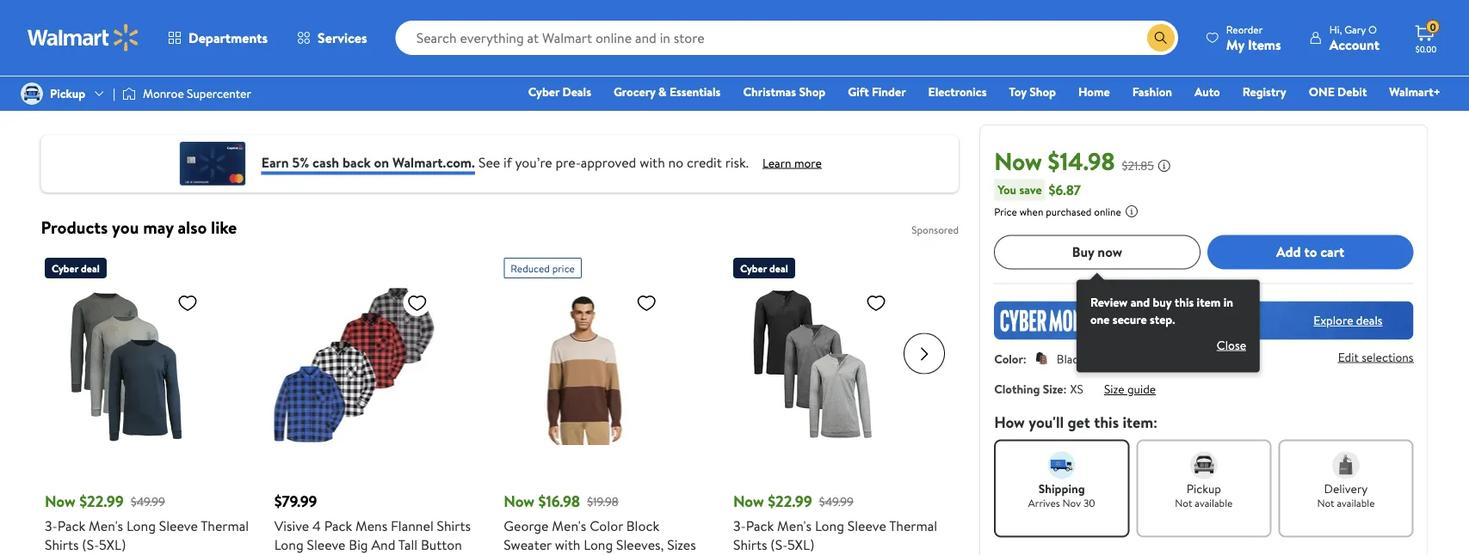 Task type: vqa. For each thing, say whether or not it's contained in the screenshot.
leftmost $22.99
yes



Task type: describe. For each thing, give the bounding box(es) containing it.
now for 1st 3-pack men's long sleeve thermal shirts (s-5xl) image from right
[[733, 491, 764, 513]]

gift finder
[[848, 83, 906, 100]]

grocery & essentials link
[[606, 83, 728, 101]]

men
[[349, 555, 376, 556]]

reorder
[[1226, 22, 1263, 37]]

deals
[[1356, 312, 1383, 329]]

and
[[1131, 294, 1150, 310]]

shop for toy shop
[[1029, 83, 1056, 100]]

now $22.99 $49.99 3-pack men's long sleeve thermal shirts (s-5xl) for 1st 3-pack men's long sleeve thermal shirts (s-5xl) image from right
[[733, 491, 937, 555]]

departments button
[[153, 17, 282, 59]]

sponsored
[[912, 223, 959, 238]]

purchased
[[1046, 204, 1092, 219]]

christmas shop link
[[735, 83, 833, 101]]

&
[[658, 83, 667, 100]]

1 vertical spatial :
[[1063, 381, 1067, 398]]

you save $6.87
[[998, 181, 1081, 199]]

nov
[[1063, 496, 1081, 511]]

selections
[[1362, 349, 1414, 366]]

3+ day shipping
[[277, 16, 346, 31]]

gift finder link
[[840, 83, 914, 101]]

color inside the now $16.98 $19.98 george men's color block sweater with long sleeves, sizes s-3xl
[[589, 517, 623, 536]]

review and buy this item in one secure step.
[[1090, 294, 1233, 328]]

legal information image
[[1125, 204, 1138, 218]]

earn
[[261, 153, 289, 172]]

one debit link
[[1301, 83, 1375, 101]]

2 3-pack men's long sleeve thermal shirts (s-5xl) image from the left
[[733, 285, 893, 445]]

george men's color block sweater with long sleeves, sizes s-3xl image
[[503, 285, 663, 445]]

shirt
[[294, 555, 323, 556]]

shop for christmas shop
[[799, 83, 826, 100]]

close
[[1217, 337, 1246, 354]]

item:
[[1123, 412, 1158, 433]]

$21.85
[[1122, 157, 1154, 174]]

2- inside product group
[[736, 43, 746, 58]]

home
[[1078, 83, 1110, 100]]

cyber deal for 1st 3-pack men's long sleeve thermal shirts (s-5xl) image from right
[[740, 261, 788, 275]]

product group containing now $16.98
[[503, 251, 709, 556]]

walmart image
[[28, 24, 139, 52]]

capitalone image
[[178, 142, 248, 186]]

and
[[371, 536, 395, 555]]

0 vertical spatial color
[[994, 350, 1023, 367]]

review
[[1090, 294, 1128, 310]]

back
[[342, 153, 371, 172]]

7390
[[788, 15, 811, 30]]

-
[[379, 555, 384, 556]]

christmas shop
[[743, 83, 826, 100]]

services
[[318, 28, 367, 47]]

approved
[[581, 153, 636, 172]]

shirts for 2nd 3-pack men's long sleeve thermal shirts (s-5xl) image from the right
[[44, 536, 78, 555]]

now
[[1098, 243, 1122, 262]]

thermal for 1st 3-pack men's long sleeve thermal shirts (s-5xl) image from right
[[889, 517, 937, 536]]

one debit
[[1309, 83, 1367, 100]]

thermal for 2nd 3-pack men's long sleeve thermal shirts (s-5xl) image from the right
[[200, 517, 248, 536]]

add to favorites list, visive 4 pack mens flannel shirts long sleeve big and tall button up shirt for men - mix1 image
[[406, 292, 427, 314]]

big
[[348, 536, 368, 555]]

$79.99
[[274, 491, 317, 513]]

(s- for 2nd 3-pack men's long sleeve thermal shirts (s-5xl) image from the right
[[82, 536, 99, 555]]

sleeve inside $79.99 visive 4 pack mens flannel shirts long sleeve big and tall button up shirt for men - mix1
[[306, 536, 345, 555]]

step.
[[1150, 311, 1175, 328]]

0 vertical spatial pickup
[[48, 16, 78, 31]]

search icon image
[[1154, 31, 1168, 45]]

monroe
[[143, 85, 184, 102]]

services button
[[282, 17, 382, 59]]

credit
[[687, 153, 722, 172]]

also
[[178, 216, 207, 240]]

for
[[326, 555, 346, 556]]

product group containing 7390
[[733, 0, 924, 68]]

add
[[1276, 243, 1301, 262]]

$14.98
[[1048, 144, 1115, 178]]

next slide for products you may also like list image
[[904, 333, 945, 375]]

sizes
[[667, 536, 696, 555]]

now $16.98 $19.98 george men's color block sweater with long sleeves, sizes s-3xl
[[503, 491, 696, 556]]

$49.99 for 1st 3-pack men's long sleeve thermal shirts (s-5xl) image from right
[[819, 493, 853, 510]]

grocery
[[614, 83, 656, 100]]

capital one  earn 5% cash back on walmart.com. see if you're pre-approved with no credit risk. learn more element
[[762, 154, 822, 172]]

not for pickup
[[1175, 496, 1192, 511]]

to
[[1304, 243, 1317, 262]]

items
[[1248, 35, 1281, 54]]

now $14.98
[[994, 144, 1115, 178]]

online
[[1094, 204, 1121, 219]]

men's for 2nd 3-pack men's long sleeve thermal shirts (s-5xl) image from the right
[[88, 517, 123, 536]]

1 size from the left
[[1043, 381, 1063, 398]]

$22.99 for 2nd 3-pack men's long sleeve thermal shirts (s-5xl) image from the right
[[79, 491, 123, 513]]

|
[[113, 85, 115, 102]]

intent image for delivery image
[[1332, 452, 1360, 480]]

up
[[274, 555, 291, 556]]

deals
[[562, 83, 591, 100]]

now for george men's color block sweater with long sleeves, sizes s-3xl image
[[503, 491, 534, 513]]

buy now button
[[994, 235, 1200, 270]]

buy
[[1153, 294, 1172, 310]]

buy
[[1072, 243, 1094, 262]]

visive 4 pack mens flannel shirts long sleeve big and tall button up shirt for men - mix1 image
[[274, 285, 434, 445]]

you're
[[515, 153, 552, 172]]

tall
[[398, 536, 417, 555]]

3- for 2nd 3-pack men's long sleeve thermal shirts (s-5xl) image from the right
[[44, 517, 57, 536]]

$49.99 for 2nd 3-pack men's long sleeve thermal shirts (s-5xl) image from the right
[[130, 493, 165, 510]]

5xl) for 2nd 3-pack men's long sleeve thermal shirts (s-5xl) image from the right
[[99, 536, 126, 555]]

when
[[1020, 204, 1043, 219]]

auto
[[1195, 83, 1220, 100]]

0 vertical spatial :
[[1023, 350, 1027, 367]]

learn more
[[762, 154, 822, 171]]

2 size from the left
[[1104, 381, 1124, 398]]

delivery for delivery
[[88, 16, 125, 31]]

this for buy
[[1175, 294, 1194, 310]]

cyber for 2nd 3-pack men's long sleeve thermal shirts (s-5xl) image from the right
[[51, 261, 78, 275]]

hi,
[[1329, 22, 1342, 37]]

reduced
[[510, 261, 549, 275]]

walmart.com.
[[392, 153, 475, 172]]

men's inside the now $16.98 $19.98 george men's color block sweater with long sleeves, sizes s-3xl
[[552, 517, 586, 536]]

product group containing $79.99
[[274, 251, 479, 556]]

toy
[[1009, 83, 1027, 100]]

mix1
[[388, 555, 413, 556]]

sleeve for 1st 3-pack men's long sleeve thermal shirts (s-5xl) image from right
[[847, 517, 886, 536]]

my
[[1226, 35, 1244, 54]]

1 vertical spatial pickup
[[50, 85, 85, 102]]



Task type: locate. For each thing, give the bounding box(es) containing it.
not
[[1175, 496, 1192, 511], [1317, 496, 1334, 511]]

1 vertical spatial 2-day shipping
[[736, 43, 800, 58]]

1 pack from the left
[[57, 517, 85, 536]]

shipping for 7390
[[763, 43, 800, 58]]

long inside $79.99 visive 4 pack mens flannel shirts long sleeve big and tall button up shirt for men - mix1
[[274, 536, 303, 555]]

edit
[[1338, 349, 1359, 366]]

0 horizontal spatial shop
[[799, 83, 826, 100]]

gift
[[848, 83, 869, 100]]

supercenter
[[187, 85, 251, 102]]

1 $49.99 from the left
[[130, 493, 165, 510]]

this right "buy"
[[1175, 294, 1194, 310]]

pickup inside pickup not available
[[1187, 480, 1221, 497]]

1 horizontal spatial shop
[[1029, 83, 1056, 100]]

1 available from the left
[[1195, 496, 1233, 511]]

 image
[[21, 83, 43, 105]]

3-pack men's long sleeve thermal shirts (s-5xl) image
[[44, 285, 204, 445], [733, 285, 893, 445]]

reduced price
[[510, 261, 574, 275]]

cyber deal for 2nd 3-pack men's long sleeve thermal shirts (s-5xl) image from the right
[[51, 261, 99, 275]]

1 now $22.99 $49.99 3-pack men's long sleeve thermal shirts (s-5xl) from the left
[[44, 491, 248, 555]]

available for pickup
[[1195, 496, 1233, 511]]

1 vertical spatial color
[[589, 517, 623, 536]]

grocery & essentials
[[614, 83, 721, 100]]

gary
[[1344, 22, 1366, 37]]

1 men's from the left
[[88, 517, 123, 536]]

1 (s- from the left
[[82, 536, 99, 555]]

with right sweater
[[554, 536, 580, 555]]

intent image for shipping image
[[1048, 452, 1076, 480]]

day right walmart image
[[145, 16, 160, 31]]

1 $22.99 from the left
[[79, 491, 123, 513]]

1 vertical spatial delivery
[[1324, 480, 1368, 497]]

1 horizontal spatial shirts
[[436, 517, 470, 536]]

toy shop link
[[1001, 83, 1064, 101]]

pack
[[57, 517, 85, 536], [324, 517, 352, 536], [745, 517, 774, 536]]

0 horizontal spatial deal
[[80, 261, 99, 275]]

color down $19.98
[[589, 517, 623, 536]]

sleeve for 2nd 3-pack men's long sleeve thermal shirts (s-5xl) image from the right
[[159, 517, 197, 536]]

george
[[503, 517, 548, 536]]

reorder my items
[[1226, 22, 1281, 54]]

this right get
[[1094, 412, 1119, 433]]

30
[[1083, 496, 1095, 511]]

1 deal from the left
[[80, 261, 99, 275]]

how you'll get this item:
[[994, 412, 1158, 433]]

2 now $22.99 $49.99 3-pack men's long sleeve thermal shirts (s-5xl) from the left
[[733, 491, 937, 555]]

may
[[143, 216, 174, 240]]

cart
[[1320, 243, 1344, 262]]

(s-
[[82, 536, 99, 555], [770, 536, 787, 555]]

arrives
[[1028, 496, 1060, 511]]

1 horizontal spatial $22.99
[[767, 491, 812, 513]]

one
[[1309, 83, 1335, 100]]

2 $22.99 from the left
[[767, 491, 812, 513]]

1 horizontal spatial day
[[291, 16, 307, 31]]

deal
[[80, 261, 99, 275], [769, 261, 788, 275]]

not down the intent image for pickup
[[1175, 496, 1192, 511]]

2 horizontal spatial day
[[746, 43, 761, 58]]

$19.98
[[587, 493, 618, 510]]

1 horizontal spatial 3-
[[733, 517, 745, 536]]

deal for 1st 3-pack men's long sleeve thermal shirts (s-5xl) image from right
[[769, 261, 788, 275]]

product group
[[503, 0, 695, 68], [733, 0, 924, 68], [44, 251, 250, 556], [274, 251, 479, 556], [503, 251, 709, 556], [733, 251, 938, 556]]

delivery down intent image for delivery
[[1324, 480, 1368, 497]]

0 horizontal spatial sleeve
[[159, 517, 197, 536]]

delivery up |
[[88, 16, 125, 31]]

shipping inside product group
[[763, 43, 800, 58]]

0 horizontal spatial this
[[1094, 412, 1119, 433]]

1 horizontal spatial color
[[994, 350, 1023, 367]]

2 horizontal spatial sleeve
[[847, 517, 886, 536]]

christmas
[[743, 83, 796, 100]]

0 horizontal spatial add to favorites list, 3-pack men's long sleeve thermal shirts (s-5xl) image
[[177, 292, 198, 314]]

2 not from the left
[[1317, 496, 1334, 511]]

0 horizontal spatial 3-
[[44, 517, 57, 536]]

2 shop from the left
[[1029, 83, 1056, 100]]

0 horizontal spatial not
[[1175, 496, 1192, 511]]

add to favorites list, 3-pack men's long sleeve thermal shirts (s-5xl) image
[[177, 292, 198, 314], [865, 292, 886, 314]]

pack for 1st 3-pack men's long sleeve thermal shirts (s-5xl) image from right
[[745, 517, 774, 536]]

$22.99 for 1st 3-pack men's long sleeve thermal shirts (s-5xl) image from right
[[767, 491, 812, 513]]

essentials
[[669, 83, 721, 100]]

1 3-pack men's long sleeve thermal shirts (s-5xl) image from the left
[[44, 285, 204, 445]]

1 vertical spatial 2-
[[736, 43, 746, 58]]

day for delivery
[[291, 16, 307, 31]]

2- up christmas
[[736, 43, 746, 58]]

explore
[[1314, 312, 1353, 329]]

more
[[794, 154, 822, 171]]

2 pack from the left
[[324, 517, 352, 536]]

1 horizontal spatial available
[[1337, 496, 1375, 511]]

1 horizontal spatial 2-
[[736, 43, 746, 58]]

learn more about strikethrough prices image
[[1157, 159, 1171, 172]]

2 (s- from the left
[[770, 536, 787, 555]]

not down intent image for delivery
[[1317, 496, 1334, 511]]

0 horizontal spatial cyber deal
[[51, 261, 99, 275]]

 image
[[122, 85, 136, 102]]

color
[[994, 350, 1023, 367], [589, 517, 623, 536]]

Walmart Site-Wide search field
[[396, 21, 1178, 55]]

1 shop from the left
[[799, 83, 826, 100]]

1 horizontal spatial thermal
[[889, 517, 937, 536]]

: up clothing
[[1023, 350, 1027, 367]]

with
[[640, 153, 665, 172], [554, 536, 580, 555]]

0 horizontal spatial cyber
[[51, 261, 78, 275]]

3+
[[277, 16, 289, 31]]

1 thermal from the left
[[200, 517, 248, 536]]

intent image for pickup image
[[1190, 452, 1218, 480]]

0 horizontal spatial available
[[1195, 496, 1233, 511]]

risk.
[[725, 153, 749, 172]]

products you may also like
[[41, 216, 237, 240]]

delivery inside delivery not available
[[1324, 480, 1368, 497]]

shipping
[[1039, 480, 1085, 497]]

with inside the now $16.98 $19.98 george men's color block sweater with long sleeves, sizes s-3xl
[[554, 536, 580, 555]]

1 horizontal spatial cyber
[[528, 83, 560, 100]]

1 horizontal spatial size
[[1104, 381, 1124, 398]]

0 horizontal spatial $49.99
[[130, 493, 165, 510]]

size left xs
[[1043, 381, 1063, 398]]

2 horizontal spatial shirts
[[733, 536, 767, 555]]

color :
[[994, 350, 1027, 367]]

1 horizontal spatial cyber deal
[[740, 261, 788, 275]]

0 vertical spatial this
[[1175, 294, 1194, 310]]

now inside the now $16.98 $19.98 george men's color block sweater with long sleeves, sizes s-3xl
[[503, 491, 534, 513]]

add to cart
[[1276, 243, 1344, 262]]

2 deal from the left
[[769, 261, 788, 275]]

shipping right 3+
[[309, 16, 346, 31]]

with left no
[[640, 153, 665, 172]]

clothing
[[994, 381, 1040, 398]]

2 cyber deal from the left
[[740, 261, 788, 275]]

day right 3+
[[291, 16, 307, 31]]

xs
[[1070, 381, 1083, 398]]

2 available from the left
[[1337, 496, 1375, 511]]

sleeves,
[[616, 536, 663, 555]]

you
[[998, 181, 1016, 198]]

edit selections button
[[1338, 349, 1414, 366]]

1 horizontal spatial 5xl)
[[787, 536, 814, 555]]

explore deals link
[[1307, 306, 1389, 336]]

how
[[994, 412, 1025, 433]]

electronics
[[928, 83, 987, 100]]

: left xs
[[1063, 381, 1067, 398]]

electronics link
[[921, 83, 994, 101]]

1 horizontal spatial add to favorites list, 3-pack men's long sleeve thermal shirts (s-5xl) image
[[865, 292, 886, 314]]

0 vertical spatial 2-day shipping
[[136, 16, 200, 31]]

0 vertical spatial delivery
[[88, 16, 125, 31]]

available inside pickup not available
[[1195, 496, 1233, 511]]

1 horizontal spatial now $22.99 $49.99 3-pack men's long sleeve thermal shirts (s-5xl)
[[733, 491, 937, 555]]

on
[[374, 153, 389, 172]]

$6.87
[[1049, 181, 1081, 199]]

Search search field
[[396, 21, 1178, 55]]

size left guide
[[1104, 381, 1124, 398]]

day up christmas
[[746, 43, 761, 58]]

shipping down 7390
[[763, 43, 800, 58]]

soot
[[1087, 350, 1112, 367]]

1 3- from the left
[[44, 517, 57, 536]]

1 horizontal spatial men's
[[552, 517, 586, 536]]

shipping for delivery
[[309, 16, 346, 31]]

2 horizontal spatial men's
[[777, 517, 811, 536]]

now $22.99 $49.99 3-pack men's long sleeve thermal shirts (s-5xl) for 2nd 3-pack men's long sleeve thermal shirts (s-5xl) image from the right
[[44, 491, 248, 555]]

cyber monday deals image
[[994, 301, 1414, 340]]

not inside pickup not available
[[1175, 496, 1192, 511]]

1 horizontal spatial this
[[1175, 294, 1194, 310]]

0 horizontal spatial 3-pack men's long sleeve thermal shirts (s-5xl) image
[[44, 285, 204, 445]]

mens
[[355, 517, 387, 536]]

1 horizontal spatial shipping
[[309, 16, 346, 31]]

shirts for 1st 3-pack men's long sleeve thermal shirts (s-5xl) image from right
[[733, 536, 767, 555]]

0 horizontal spatial size
[[1043, 381, 1063, 398]]

pack inside $79.99 visive 4 pack mens flannel shirts long sleeve big and tall button up shirt for men - mix1
[[324, 517, 352, 536]]

shirts inside $79.99 visive 4 pack mens flannel shirts long sleeve big and tall button up shirt for men - mix1
[[436, 517, 470, 536]]

0 horizontal spatial shipping
[[163, 16, 200, 31]]

like
[[211, 216, 237, 240]]

walmart+ link
[[1382, 83, 1448, 101]]

0 horizontal spatial delivery
[[88, 16, 125, 31]]

walmart+
[[1389, 83, 1441, 100]]

1 vertical spatial this
[[1094, 412, 1119, 433]]

departments
[[188, 28, 268, 47]]

1 horizontal spatial :
[[1063, 381, 1067, 398]]

1 horizontal spatial 2-day shipping
[[736, 43, 800, 58]]

button
[[420, 536, 462, 555]]

explore deals
[[1314, 312, 1383, 329]]

3 pack from the left
[[745, 517, 774, 536]]

fashion
[[1132, 83, 1172, 100]]

2-day shipping
[[136, 16, 200, 31], [736, 43, 800, 58]]

save
[[1019, 181, 1042, 198]]

hi, gary o account
[[1329, 22, 1380, 54]]

day for 7390
[[746, 43, 761, 58]]

2 vertical spatial pickup
[[1187, 480, 1221, 497]]

men's for 1st 3-pack men's long sleeve thermal shirts (s-5xl) image from right
[[777, 517, 811, 536]]

this for get
[[1094, 412, 1119, 433]]

3 men's from the left
[[777, 517, 811, 536]]

finder
[[872, 83, 906, 100]]

color up clothing
[[994, 350, 1023, 367]]

0 horizontal spatial 5xl)
[[99, 536, 126, 555]]

pack for 2nd 3-pack men's long sleeve thermal shirts (s-5xl) image from the right
[[57, 517, 85, 536]]

this inside 'review and buy this item in one secure step.'
[[1175, 294, 1194, 310]]

1 horizontal spatial with
[[640, 153, 665, 172]]

0 vertical spatial with
[[640, 153, 665, 172]]

available down the intent image for pickup
[[1195, 496, 1233, 511]]

monroe supercenter
[[143, 85, 251, 102]]

5xl)
[[99, 536, 126, 555], [787, 536, 814, 555]]

2 $49.99 from the left
[[819, 493, 853, 510]]

1 horizontal spatial sleeve
[[306, 536, 345, 555]]

add to favorites list, 3-pack men's long sleeve thermal shirts (s-5xl) image for 2nd 3-pack men's long sleeve thermal shirts (s-5xl) image from the right
[[177, 292, 198, 314]]

1 horizontal spatial 3-pack men's long sleeve thermal shirts (s-5xl) image
[[733, 285, 893, 445]]

pickup not available
[[1175, 480, 1233, 511]]

0 horizontal spatial shirts
[[44, 536, 78, 555]]

0 horizontal spatial :
[[1023, 350, 1027, 367]]

shop
[[799, 83, 826, 100], [1029, 83, 1056, 100]]

not inside delivery not available
[[1317, 496, 1334, 511]]

2 horizontal spatial pack
[[745, 517, 774, 536]]

1 not from the left
[[1175, 496, 1192, 511]]

cyber deals link
[[520, 83, 599, 101]]

price
[[994, 204, 1017, 219]]

deal for 2nd 3-pack men's long sleeve thermal shirts (s-5xl) image from the right
[[80, 261, 99, 275]]

0 horizontal spatial day
[[145, 16, 160, 31]]

1 horizontal spatial (s-
[[770, 536, 787, 555]]

cyber for 1st 3-pack men's long sleeve thermal shirts (s-5xl) image from right
[[740, 261, 766, 275]]

0
[[1430, 20, 1436, 34]]

close button
[[1203, 332, 1260, 359]]

2-day shipping up christmas
[[736, 43, 800, 58]]

0 horizontal spatial thermal
[[200, 517, 248, 536]]

delivery
[[88, 16, 125, 31], [1324, 480, 1368, 497]]

0 horizontal spatial $22.99
[[79, 491, 123, 513]]

add to favorites list, george men's color block sweater with long sleeves, sizes s-3xl image
[[636, 292, 657, 314]]

0 horizontal spatial pack
[[57, 517, 85, 536]]

0 horizontal spatial 2-day shipping
[[136, 16, 200, 31]]

available for delivery
[[1337, 496, 1375, 511]]

2- up monroe
[[136, 16, 145, 31]]

2 3- from the left
[[733, 517, 745, 536]]

flannel
[[390, 517, 433, 536]]

5%
[[292, 153, 309, 172]]

fashion link
[[1125, 83, 1180, 101]]

shipping up "monroe supercenter"
[[163, 16, 200, 31]]

price
[[552, 261, 574, 275]]

2 horizontal spatial shipping
[[763, 43, 800, 58]]

1 horizontal spatial delivery
[[1324, 480, 1368, 497]]

you'll
[[1029, 412, 1064, 433]]

buy now
[[1072, 243, 1122, 262]]

2-day shipping up monroe
[[136, 16, 200, 31]]

sleeve
[[159, 517, 197, 536], [847, 517, 886, 536], [306, 536, 345, 555]]

available inside delivery not available
[[1337, 496, 1375, 511]]

black
[[1057, 350, 1085, 367]]

not for delivery
[[1317, 496, 1334, 511]]

0 horizontal spatial (s-
[[82, 536, 99, 555]]

guide
[[1127, 381, 1156, 398]]

add to cart button
[[1207, 235, 1414, 270]]

1 horizontal spatial pack
[[324, 517, 352, 536]]

sweater
[[503, 536, 551, 555]]

shop right christmas
[[799, 83, 826, 100]]

cash
[[313, 153, 339, 172]]

1 cyber deal from the left
[[51, 261, 99, 275]]

2 5xl) from the left
[[787, 536, 814, 555]]

0 horizontal spatial with
[[554, 536, 580, 555]]

0 horizontal spatial now $22.99 $49.99 3-pack men's long sleeve thermal shirts (s-5xl)
[[44, 491, 248, 555]]

2 thermal from the left
[[889, 517, 937, 536]]

clothing size : xs
[[994, 381, 1083, 398]]

1 horizontal spatial deal
[[769, 261, 788, 275]]

0 vertical spatial 2-
[[136, 16, 145, 31]]

delivery for delivery not available
[[1324, 480, 1368, 497]]

0 horizontal spatial 2-
[[136, 16, 145, 31]]

now for 2nd 3-pack men's long sleeve thermal shirts (s-5xl) image from the right
[[44, 491, 75, 513]]

(s- for 1st 3-pack men's long sleeve thermal shirts (s-5xl) image from right
[[770, 536, 787, 555]]

available down intent image for delivery
[[1337, 496, 1375, 511]]

2 add to favorites list, 3-pack men's long sleeve thermal shirts (s-5xl) image from the left
[[865, 292, 886, 314]]

2 men's from the left
[[552, 517, 586, 536]]

day inside product group
[[746, 43, 761, 58]]

add to favorites list, 3-pack men's long sleeve thermal shirts (s-5xl) image for 1st 3-pack men's long sleeve thermal shirts (s-5xl) image from right
[[865, 292, 886, 314]]

size guide button
[[1104, 381, 1156, 398]]

0 horizontal spatial men's
[[88, 517, 123, 536]]

1 5xl) from the left
[[99, 536, 126, 555]]

shipping
[[163, 16, 200, 31], [309, 16, 346, 31], [763, 43, 800, 58]]

shop right toy on the right
[[1029, 83, 1056, 100]]

long inside the now $16.98 $19.98 george men's color block sweater with long sleeves, sizes s-3xl
[[583, 536, 613, 555]]

1 horizontal spatial not
[[1317, 496, 1334, 511]]

2-day shipping inside product group
[[736, 43, 800, 58]]

5xl) for 1st 3-pack men's long sleeve thermal shirts (s-5xl) image from right
[[787, 536, 814, 555]]

2 horizontal spatial cyber
[[740, 261, 766, 275]]

1 add to favorites list, 3-pack men's long sleeve thermal shirts (s-5xl) image from the left
[[177, 292, 198, 314]]

available
[[1195, 496, 1233, 511], [1337, 496, 1375, 511]]

in
[[1224, 294, 1233, 310]]

3- for 1st 3-pack men's long sleeve thermal shirts (s-5xl) image from right
[[733, 517, 745, 536]]

1 vertical spatial with
[[554, 536, 580, 555]]

cyber deal
[[51, 261, 99, 275], [740, 261, 788, 275]]

visive
[[274, 517, 309, 536]]

4
[[312, 517, 320, 536]]

one
[[1090, 311, 1110, 328]]

0 horizontal spatial color
[[589, 517, 623, 536]]

1 horizontal spatial $49.99
[[819, 493, 853, 510]]



